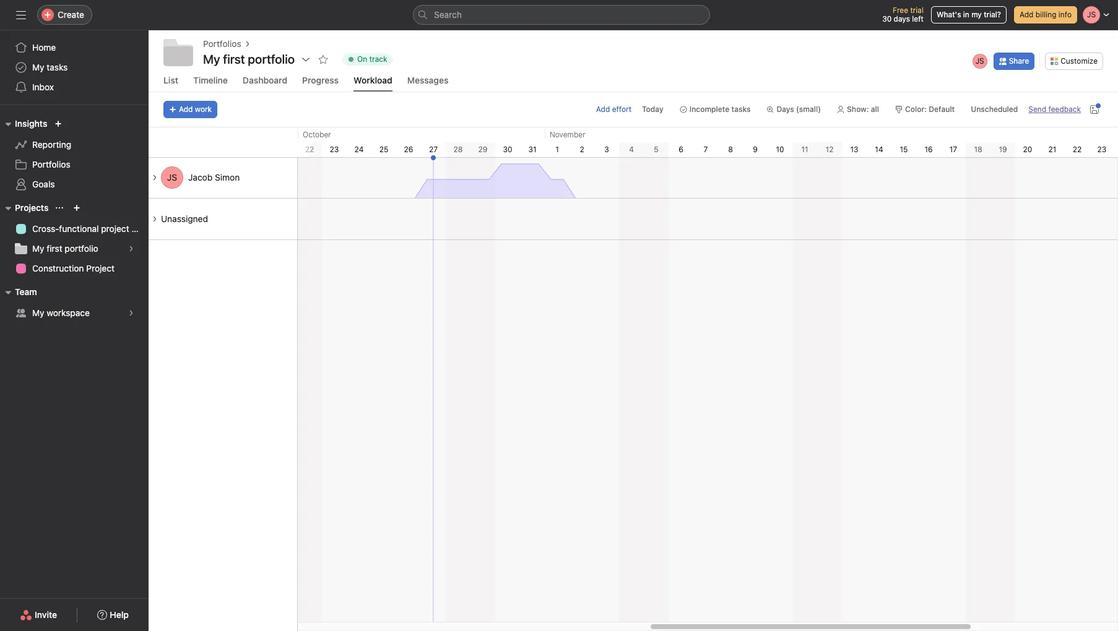 Task type: describe. For each thing, give the bounding box(es) containing it.
send
[[1029, 105, 1046, 114]]

add work button
[[163, 101, 217, 118]]

goals
[[32, 179, 55, 189]]

17
[[950, 145, 957, 154]]

13
[[850, 145, 858, 154]]

left
[[912, 14, 924, 24]]

20
[[1023, 145, 1032, 154]]

timeline link
[[193, 75, 228, 92]]

send feedback
[[1029, 105, 1081, 114]]

7
[[704, 145, 708, 154]]

9
[[753, 145, 758, 154]]

add billing info
[[1020, 10, 1072, 19]]

create
[[58, 9, 84, 20]]

portfolios link inside insights element
[[7, 155, 141, 175]]

(small)
[[796, 105, 821, 114]]

my tasks
[[32, 62, 68, 72]]

invite button
[[12, 604, 65, 627]]

add for add billing info
[[1020, 10, 1034, 19]]

5
[[654, 145, 659, 154]]

free trial 30 days left
[[882, 6, 924, 24]]

customize button
[[1045, 52, 1103, 70]]

add to starred image
[[318, 54, 328, 64]]

incomplete tasks
[[689, 105, 751, 114]]

31
[[528, 145, 536, 154]]

reporting
[[32, 139, 71, 150]]

first portfolio
[[223, 52, 295, 66]]

6
[[679, 145, 683, 154]]

tasks for incomplete tasks
[[731, 105, 751, 114]]

add billing info button
[[1014, 6, 1077, 24]]

my
[[971, 10, 982, 19]]

first
[[47, 243, 62, 254]]

show:
[[847, 105, 869, 114]]

my for my workspace
[[32, 308, 44, 318]]

my for my first portfolio
[[203, 52, 220, 66]]

1 23 from the left
[[330, 145, 339, 154]]

jacob
[[188, 172, 212, 183]]

show: all button
[[831, 101, 885, 118]]

color: default
[[905, 105, 955, 114]]

19
[[999, 145, 1007, 154]]

help
[[110, 610, 129, 620]]

10
[[776, 145, 784, 154]]

my first portfolio
[[203, 52, 295, 66]]

25
[[379, 145, 388, 154]]

1
[[555, 145, 559, 154]]

project
[[101, 223, 129, 234]]

see details, my workspace image
[[128, 310, 135, 317]]

11
[[801, 145, 808, 154]]

new image
[[55, 120, 62, 128]]

home
[[32, 42, 56, 53]]

my for my first portfolio
[[32, 243, 44, 254]]

teams element
[[0, 281, 149, 326]]

on track button
[[337, 51, 398, 68]]

tasks for my tasks
[[47, 62, 68, 72]]

add for add work
[[179, 105, 193, 114]]

portfolio
[[65, 243, 98, 254]]

goals link
[[7, 175, 141, 194]]

dashboard link
[[243, 75, 287, 92]]

share
[[1009, 56, 1029, 65]]

2 23 from the left
[[1097, 145, 1107, 154]]

incomplete
[[689, 105, 729, 114]]

reporting link
[[7, 135, 141, 155]]

3
[[604, 145, 609, 154]]

feedback
[[1049, 105, 1081, 114]]

unscheduled
[[971, 105, 1018, 114]]

help button
[[89, 604, 137, 627]]

insights
[[15, 118, 47, 129]]

0 vertical spatial js
[[975, 56, 984, 65]]

projects
[[15, 202, 49, 213]]

team
[[15, 287, 37, 297]]

29
[[478, 145, 488, 154]]

trial?
[[984, 10, 1001, 19]]

on track
[[357, 54, 387, 64]]

global element
[[0, 30, 149, 105]]

team button
[[0, 285, 37, 300]]

send feedback link
[[1029, 104, 1081, 115]]

my first portfolio
[[32, 243, 98, 254]]

what's in my trial?
[[937, 10, 1001, 19]]

days
[[777, 105, 794, 114]]

12
[[826, 145, 834, 154]]

4
[[629, 145, 634, 154]]



Task type: locate. For each thing, give the bounding box(es) containing it.
1 horizontal spatial tasks
[[731, 105, 751, 114]]

invite
[[35, 610, 57, 620]]

30 left days
[[882, 14, 892, 24]]

my first portfolio link
[[7, 239, 141, 259]]

billing
[[1036, 10, 1056, 19]]

project
[[86, 263, 115, 274]]

days
[[894, 14, 910, 24]]

october
[[303, 130, 331, 139]]

add for add effort
[[596, 105, 610, 114]]

portfolios up 'my first portfolio'
[[203, 38, 241, 49]]

tasks right incomplete
[[731, 105, 751, 114]]

work
[[195, 105, 212, 114]]

hide sidebar image
[[16, 10, 26, 20]]

js left share button
[[975, 56, 984, 65]]

my for my tasks
[[32, 62, 44, 72]]

unscheduled button
[[965, 101, 1024, 118]]

add effort button
[[596, 105, 632, 114]]

1 horizontal spatial 30
[[882, 14, 892, 24]]

add left effort at right
[[596, 105, 610, 114]]

26
[[404, 145, 413, 154]]

30
[[882, 14, 892, 24], [503, 145, 512, 154]]

functional
[[59, 223, 99, 234]]

insights button
[[0, 116, 47, 131]]

portfolios down reporting
[[32, 159, 70, 170]]

tasks
[[47, 62, 68, 72], [731, 105, 751, 114]]

1 vertical spatial tasks
[[731, 105, 751, 114]]

my down team
[[32, 308, 44, 318]]

add left 'billing'
[[1020, 10, 1034, 19]]

portfolios
[[203, 38, 241, 49], [32, 159, 70, 170]]

see details, my first portfolio image
[[128, 245, 135, 253]]

on
[[357, 54, 367, 64]]

share button
[[993, 52, 1035, 70]]

16
[[925, 145, 933, 154]]

cross-functional project plan link
[[7, 219, 148, 239]]

default
[[929, 105, 955, 114]]

free
[[893, 6, 908, 15]]

create button
[[37, 5, 92, 25]]

23 down save layout as default image
[[1097, 145, 1107, 154]]

search list box
[[413, 5, 710, 25]]

30 left 31
[[503, 145, 512, 154]]

0 horizontal spatial js
[[167, 172, 177, 183]]

home link
[[7, 38, 141, 58]]

progress
[[302, 75, 339, 85]]

23 down october
[[330, 145, 339, 154]]

search button
[[413, 5, 710, 25]]

my workspace link
[[7, 303, 141, 323]]

23
[[330, 145, 339, 154], [1097, 145, 1107, 154]]

0 horizontal spatial 23
[[330, 145, 339, 154]]

progress link
[[302, 75, 339, 92]]

workload
[[354, 75, 392, 85]]

days (small) button
[[761, 101, 827, 118]]

22 right 21
[[1073, 145, 1082, 154]]

0 horizontal spatial portfolios link
[[7, 155, 141, 175]]

inbox link
[[7, 77, 141, 97]]

days (small)
[[777, 105, 821, 114]]

in
[[963, 10, 969, 19]]

info
[[1059, 10, 1072, 19]]

simon
[[215, 172, 240, 183]]

tasks inside global element
[[47, 62, 68, 72]]

messages
[[407, 75, 448, 85]]

1 horizontal spatial portfolios
[[203, 38, 241, 49]]

1 horizontal spatial 23
[[1097, 145, 1107, 154]]

save layout as default image
[[1090, 105, 1100, 115]]

1 horizontal spatial add
[[596, 105, 610, 114]]

1 horizontal spatial portfolios link
[[203, 37, 241, 51]]

portfolios inside insights element
[[32, 159, 70, 170]]

0 horizontal spatial add
[[179, 105, 193, 114]]

workspace
[[47, 308, 90, 318]]

my up inbox
[[32, 62, 44, 72]]

inbox
[[32, 82, 54, 92]]

trial
[[910, 6, 924, 15]]

my tasks link
[[7, 58, 141, 77]]

2 horizontal spatial add
[[1020, 10, 1034, 19]]

1 vertical spatial js
[[167, 172, 177, 183]]

my left first
[[32, 243, 44, 254]]

0 horizontal spatial tasks
[[47, 62, 68, 72]]

28
[[454, 145, 463, 154]]

insights element
[[0, 113, 149, 197]]

today button
[[636, 101, 669, 118]]

0 vertical spatial portfolios link
[[203, 37, 241, 51]]

portfolios link down reporting
[[7, 155, 141, 175]]

1 22 from the left
[[305, 145, 314, 154]]

0 horizontal spatial portfolios
[[32, 159, 70, 170]]

portfolios link up 'my first portfolio'
[[203, 37, 241, 51]]

1 horizontal spatial 22
[[1073, 145, 1082, 154]]

30 inside free trial 30 days left
[[882, 14, 892, 24]]

1 vertical spatial portfolios link
[[7, 155, 141, 175]]

cross-
[[32, 223, 59, 234]]

add work
[[179, 105, 212, 114]]

my workspace
[[32, 308, 90, 318]]

show options image
[[301, 54, 311, 64]]

construction project link
[[7, 259, 141, 279]]

14
[[875, 145, 883, 154]]

my inside global element
[[32, 62, 44, 72]]

22 down october
[[305, 145, 314, 154]]

new project or portfolio image
[[73, 204, 81, 212]]

color: default button
[[890, 101, 960, 118]]

color:
[[905, 105, 927, 114]]

what's in my trial? button
[[931, 6, 1007, 24]]

1 vertical spatial 30
[[503, 145, 512, 154]]

0 vertical spatial tasks
[[47, 62, 68, 72]]

dashboard
[[243, 75, 287, 85]]

add left work
[[179, 105, 193, 114]]

construction project
[[32, 263, 115, 274]]

all
[[871, 105, 879, 114]]

0 vertical spatial portfolios
[[203, 38, 241, 49]]

1 vertical spatial portfolios
[[32, 159, 70, 170]]

my
[[203, 52, 220, 66], [32, 62, 44, 72], [32, 243, 44, 254], [32, 308, 44, 318]]

show options, current sort, top image
[[56, 204, 63, 212]]

js left the jacob
[[167, 172, 177, 183]]

21
[[1049, 145, 1056, 154]]

18
[[974, 145, 982, 154]]

projects button
[[0, 201, 49, 215]]

0 horizontal spatial 22
[[305, 145, 314, 154]]

customize
[[1061, 56, 1098, 65]]

tasks down home
[[47, 62, 68, 72]]

tasks inside dropdown button
[[731, 105, 751, 114]]

my inside "link"
[[32, 243, 44, 254]]

workload link
[[354, 75, 392, 92]]

list
[[163, 75, 178, 85]]

2 22 from the left
[[1073, 145, 1082, 154]]

messages link
[[407, 75, 448, 92]]

24
[[354, 145, 364, 154]]

track
[[369, 54, 387, 64]]

portfolios link
[[203, 37, 241, 51], [7, 155, 141, 175]]

0 vertical spatial 30
[[882, 14, 892, 24]]

november
[[550, 130, 585, 139]]

2
[[580, 145, 584, 154]]

projects element
[[0, 197, 149, 281]]

my inside teams element
[[32, 308, 44, 318]]

0 horizontal spatial 30
[[503, 145, 512, 154]]

my up 'timeline'
[[203, 52, 220, 66]]

27
[[429, 145, 438, 154]]

add effort
[[596, 105, 632, 114]]

list link
[[163, 75, 178, 92]]

construction
[[32, 263, 84, 274]]

15
[[900, 145, 908, 154]]

1 horizontal spatial js
[[975, 56, 984, 65]]



Task type: vqa. For each thing, say whether or not it's contained in the screenshot.
close this dialog icon
no



